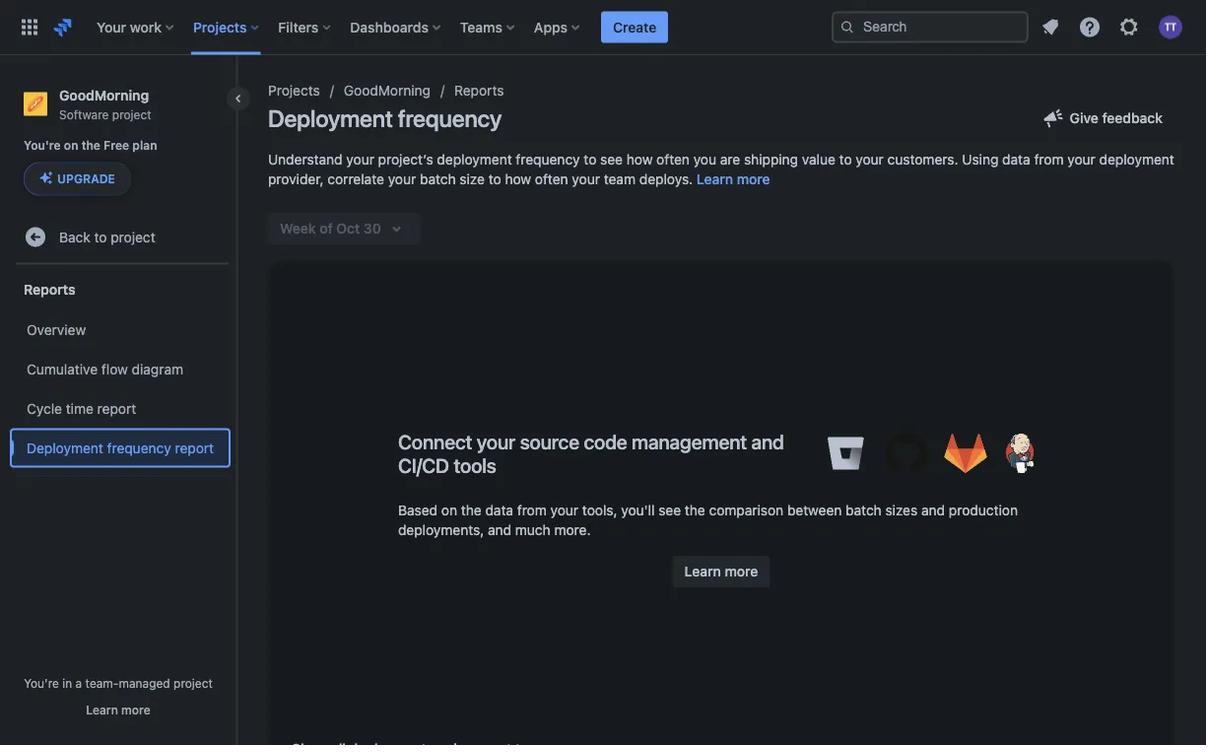 Task type: locate. For each thing, give the bounding box(es) containing it.
2 deployment from the left
[[1100, 151, 1175, 168]]

see
[[600, 151, 623, 168], [659, 502, 681, 518]]

0 vertical spatial reports
[[454, 82, 504, 99]]

group containing reports
[[10, 264, 231, 473]]

projects button
[[187, 11, 267, 43]]

batch inside the understand your project's deployment frequency to see how often you are shipping value to your customers. using data from your deployment provider, correlate your batch size to how often your team deploys.
[[420, 171, 456, 187]]

0 vertical spatial batch
[[420, 171, 456, 187]]

1 horizontal spatial and
[[752, 430, 784, 453]]

1 vertical spatial on
[[441, 502, 457, 518]]

deploys.
[[639, 171, 693, 187]]

1 vertical spatial learn more button
[[86, 702, 150, 718]]

0 vertical spatial learn
[[697, 171, 733, 187]]

learn more button down you're in a team-managed project
[[86, 702, 150, 718]]

0 horizontal spatial batch
[[420, 171, 456, 187]]

0 horizontal spatial deployment
[[437, 151, 512, 168]]

1 vertical spatial how
[[505, 171, 531, 187]]

0 vertical spatial learn more button
[[697, 170, 770, 189]]

often left team
[[535, 171, 568, 187]]

1 horizontal spatial data
[[1003, 151, 1031, 168]]

learn more for learn more button to the bottom
[[86, 703, 150, 717]]

goodmorning inside goodmorning software project
[[59, 87, 149, 103]]

on for you're
[[64, 139, 78, 152]]

report
[[97, 400, 136, 416], [175, 440, 214, 456]]

0 horizontal spatial goodmorning
[[59, 87, 149, 103]]

work
[[130, 19, 162, 35]]

0 vertical spatial you're
[[24, 139, 61, 152]]

your down give at the right top
[[1068, 151, 1096, 168]]

github image
[[885, 433, 928, 474]]

1 horizontal spatial frequency
[[398, 104, 502, 132]]

dashboards button
[[344, 11, 448, 43]]

on inside based on the data from your tools, you'll see the comparison between batch sizes and production deployments, and much more.
[[441, 502, 457, 518]]

shipping
[[744, 151, 798, 168]]

overview link
[[10, 310, 231, 349]]

customers.
[[888, 151, 959, 168]]

1 horizontal spatial on
[[441, 502, 457, 518]]

0 horizontal spatial on
[[64, 139, 78, 152]]

0 horizontal spatial and
[[488, 522, 512, 538]]

learn inside learn more link
[[685, 563, 721, 580]]

goodmorning software project
[[59, 87, 151, 121]]

and up comparison
[[752, 430, 784, 453]]

2 horizontal spatial frequency
[[516, 151, 580, 168]]

report right time
[[97, 400, 136, 416]]

2 vertical spatial learn
[[86, 703, 118, 717]]

1 vertical spatial learn
[[685, 563, 721, 580]]

the left free
[[82, 139, 100, 152]]

0 horizontal spatial the
[[82, 139, 100, 152]]

learn for learn more button to the bottom
[[86, 703, 118, 717]]

1 horizontal spatial how
[[627, 151, 653, 168]]

much
[[515, 522, 551, 538]]

1 horizontal spatial report
[[175, 440, 214, 456]]

correlate
[[328, 171, 384, 187]]

based
[[398, 502, 438, 518]]

from
[[1034, 151, 1064, 168], [517, 502, 547, 518]]

report inside 'link'
[[97, 400, 136, 416]]

more for learn more button to the bottom
[[121, 703, 150, 717]]

frequency
[[398, 104, 502, 132], [516, 151, 580, 168], [107, 440, 171, 456]]

more.
[[554, 522, 591, 538]]

reports
[[454, 82, 504, 99], [24, 282, 76, 298]]

1 horizontal spatial often
[[657, 151, 690, 168]]

learn more down you're in a team-managed project
[[86, 703, 150, 717]]

free
[[104, 139, 129, 152]]

see right you'll
[[659, 502, 681, 518]]

0 horizontal spatial data
[[485, 502, 514, 518]]

goodmorning link
[[344, 79, 431, 103]]

filters button
[[272, 11, 338, 43]]

projects
[[193, 19, 247, 35], [268, 82, 320, 99]]

deployment up size
[[437, 151, 512, 168]]

learn more link
[[673, 556, 770, 587]]

your left team
[[572, 171, 600, 187]]

learn down based on the data from your tools, you'll see the comparison between batch sizes and production deployments, and much more.
[[685, 563, 721, 580]]

1 horizontal spatial the
[[461, 502, 482, 518]]

0 horizontal spatial see
[[600, 151, 623, 168]]

see up team
[[600, 151, 623, 168]]

0 vertical spatial learn more
[[697, 171, 770, 187]]

from up the much
[[517, 502, 547, 518]]

bitbucket image
[[822, 430, 869, 477], [822, 430, 869, 477]]

you're
[[24, 139, 61, 152], [24, 676, 59, 690]]

more for right learn more button
[[737, 171, 770, 187]]

goodmorning up software
[[59, 87, 149, 103]]

projects link
[[268, 79, 320, 103]]

1 horizontal spatial batch
[[846, 502, 882, 518]]

2 vertical spatial learn more
[[86, 703, 150, 717]]

you're left in at the bottom of page
[[24, 676, 59, 690]]

you'll
[[621, 502, 655, 518]]

batch left sizes
[[846, 502, 882, 518]]

learn more
[[697, 171, 770, 187], [685, 563, 758, 580], [86, 703, 150, 717]]

on up upgrade button
[[64, 139, 78, 152]]

you're up upgrade button
[[24, 139, 61, 152]]

2 you're from the top
[[24, 676, 59, 690]]

your inside based on the data from your tools, you'll see the comparison between batch sizes and production deployments, and much more.
[[551, 502, 579, 518]]

1 vertical spatial from
[[517, 502, 547, 518]]

your work
[[97, 19, 162, 35]]

on up the deployments,
[[441, 502, 457, 518]]

your work button
[[91, 11, 181, 43]]

managed
[[119, 676, 170, 690]]

and right sizes
[[922, 502, 945, 518]]

0 vertical spatial projects
[[193, 19, 247, 35]]

between
[[787, 502, 842, 518]]

deployment down feedback
[[1100, 151, 1175, 168]]

create
[[613, 19, 657, 35]]

0 horizontal spatial projects
[[193, 19, 247, 35]]

1 vertical spatial projects
[[268, 82, 320, 99]]

0 vertical spatial how
[[627, 151, 653, 168]]

1 horizontal spatial see
[[659, 502, 681, 518]]

give feedback
[[1070, 110, 1163, 126]]

data down the tools
[[485, 502, 514, 518]]

back to project
[[59, 229, 155, 245]]

batch inside based on the data from your tools, you'll see the comparison between batch sizes and production deployments, and much more.
[[846, 502, 882, 518]]

reports up overview at the top left of the page
[[24, 282, 76, 298]]

how
[[627, 151, 653, 168], [505, 171, 531, 187]]

goodmorning up the 'deployment frequency'
[[344, 82, 431, 99]]

2 horizontal spatial and
[[922, 502, 945, 518]]

from down give feedback button
[[1034, 151, 1064, 168]]

1 you're from the top
[[24, 139, 61, 152]]

project's
[[378, 151, 433, 168]]

help image
[[1078, 15, 1102, 39]]

cumulative flow diagram
[[27, 361, 183, 377]]

production
[[949, 502, 1018, 518]]

deployment down projects link
[[268, 104, 393, 132]]

team-
[[85, 676, 119, 690]]

on for based
[[441, 502, 457, 518]]

your inside connect your source code management and ci/cd tools
[[477, 430, 516, 453]]

0 vertical spatial see
[[600, 151, 623, 168]]

1 horizontal spatial deployment
[[1100, 151, 1175, 168]]

1 vertical spatial batch
[[846, 502, 882, 518]]

the left comparison
[[685, 502, 705, 518]]

provider,
[[268, 171, 324, 187]]

0 vertical spatial data
[[1003, 151, 1031, 168]]

project right managed
[[174, 676, 213, 690]]

1 vertical spatial report
[[175, 440, 214, 456]]

your up the tools
[[477, 430, 516, 453]]

0 vertical spatial on
[[64, 139, 78, 152]]

0 vertical spatial project
[[112, 107, 151, 121]]

0 vertical spatial deployment
[[268, 104, 393, 132]]

and
[[752, 430, 784, 453], [922, 502, 945, 518], [488, 522, 512, 538]]

1 horizontal spatial from
[[1034, 151, 1064, 168]]

your
[[346, 151, 374, 168], [856, 151, 884, 168], [1068, 151, 1096, 168], [388, 171, 416, 187], [572, 171, 600, 187], [477, 430, 516, 453], [551, 502, 579, 518]]

1 vertical spatial deployment
[[27, 440, 103, 456]]

frequency inside deployment frequency report link
[[107, 440, 171, 456]]

you're for you're on the free plan
[[24, 139, 61, 152]]

how up team
[[627, 151, 653, 168]]

more down the shipping
[[737, 171, 770, 187]]

data inside based on the data from your tools, you'll see the comparison between batch sizes and production deployments, and much more.
[[485, 502, 514, 518]]

1 vertical spatial project
[[111, 229, 155, 245]]

jira image
[[51, 15, 75, 39]]

the up the deployments,
[[461, 502, 482, 518]]

project inside goodmorning software project
[[112, 107, 151, 121]]

group
[[10, 264, 231, 473]]

report down cycle time report 'link'
[[175, 440, 214, 456]]

0 horizontal spatial report
[[97, 400, 136, 416]]

sizes
[[886, 502, 918, 518]]

0 vertical spatial often
[[657, 151, 690, 168]]

banner
[[0, 0, 1206, 55]]

more
[[737, 171, 770, 187], [725, 563, 758, 580], [121, 703, 150, 717]]

0 vertical spatial report
[[97, 400, 136, 416]]

data inside the understand your project's deployment frequency to see how often you are shipping value to your customers. using data from your deployment provider, correlate your batch size to how often your team deploys.
[[1003, 151, 1031, 168]]

often up deploys.
[[657, 151, 690, 168]]

2 vertical spatial more
[[121, 703, 150, 717]]

projects down the "filters"
[[268, 82, 320, 99]]

0 vertical spatial frequency
[[398, 104, 502, 132]]

0 horizontal spatial reports
[[24, 282, 76, 298]]

how right size
[[505, 171, 531, 187]]

deployments,
[[398, 522, 484, 538]]

reports down "teams"
[[454, 82, 504, 99]]

1 vertical spatial data
[[485, 502, 514, 518]]

data
[[1003, 151, 1031, 168], [485, 502, 514, 518]]

0 horizontal spatial how
[[505, 171, 531, 187]]

1 horizontal spatial goodmorning
[[344, 82, 431, 99]]

project up plan
[[112, 107, 151, 121]]

0 vertical spatial and
[[752, 430, 784, 453]]

connect
[[398, 430, 472, 453]]

0 vertical spatial more
[[737, 171, 770, 187]]

a
[[76, 676, 82, 690]]

learn more down based on the data from your tools, you'll see the comparison between batch sizes and production deployments, and much more.
[[685, 563, 758, 580]]

1 vertical spatial you're
[[24, 676, 59, 690]]

project right back
[[111, 229, 155, 245]]

learn more down are
[[697, 171, 770, 187]]

projects inside projects dropdown button
[[193, 19, 247, 35]]

reports link
[[454, 79, 504, 103]]

upgrade
[[57, 172, 115, 186]]

learn down team-
[[86, 703, 118, 717]]

project
[[112, 107, 151, 121], [111, 229, 155, 245], [174, 676, 213, 690]]

1 vertical spatial learn more
[[685, 563, 758, 580]]

learn more for learn more link
[[685, 563, 758, 580]]

2 vertical spatial frequency
[[107, 440, 171, 456]]

learn more button
[[697, 170, 770, 189], [86, 702, 150, 718]]

learn for learn more link
[[685, 563, 721, 580]]

learn more button down are
[[697, 170, 770, 189]]

0 vertical spatial from
[[1034, 151, 1064, 168]]

you
[[694, 151, 717, 168]]

batch
[[420, 171, 456, 187], [846, 502, 882, 518]]

1 vertical spatial frequency
[[516, 151, 580, 168]]

projects right work on the top left of the page
[[193, 19, 247, 35]]

teams
[[460, 19, 503, 35]]

1 vertical spatial often
[[535, 171, 568, 187]]

learn
[[697, 171, 733, 187], [685, 563, 721, 580], [86, 703, 118, 717]]

more down managed
[[121, 703, 150, 717]]

from inside based on the data from your tools, you'll see the comparison between batch sizes and production deployments, and much more.
[[517, 502, 547, 518]]

1 horizontal spatial projects
[[268, 82, 320, 99]]

learn down you at the right
[[697, 171, 733, 187]]

and left the much
[[488, 522, 512, 538]]

upgrade button
[[25, 163, 130, 194]]

deployment
[[437, 151, 512, 168], [1100, 151, 1175, 168]]

ci/cd
[[398, 453, 449, 477]]

give
[[1070, 110, 1099, 126]]

gitlab image
[[944, 434, 988, 473]]

2 vertical spatial and
[[488, 522, 512, 538]]

are
[[720, 151, 740, 168]]

batch left size
[[420, 171, 456, 187]]

value
[[802, 151, 836, 168]]

1 vertical spatial more
[[725, 563, 758, 580]]

0 horizontal spatial learn more button
[[86, 702, 150, 718]]

settings image
[[1118, 15, 1141, 39]]

1 horizontal spatial deployment
[[268, 104, 393, 132]]

1 horizontal spatial learn more button
[[697, 170, 770, 189]]

data right using
[[1003, 151, 1031, 168]]

1 vertical spatial see
[[659, 502, 681, 518]]

cumulative
[[27, 361, 98, 377]]

goodmorning
[[344, 82, 431, 99], [59, 87, 149, 103]]

your up more.
[[551, 502, 579, 518]]

2 vertical spatial project
[[174, 676, 213, 690]]

using
[[962, 151, 999, 168]]

0 horizontal spatial deployment
[[27, 440, 103, 456]]

deployment down time
[[27, 440, 103, 456]]

more down based on the data from your tools, you'll see the comparison between batch sizes and production deployments, and much more.
[[725, 563, 758, 580]]

deployment
[[268, 104, 393, 132], [27, 440, 103, 456]]

0 horizontal spatial frequency
[[107, 440, 171, 456]]

often
[[657, 151, 690, 168], [535, 171, 568, 187]]

the
[[82, 139, 100, 152], [461, 502, 482, 518], [685, 502, 705, 518]]

your down project's
[[388, 171, 416, 187]]

0 horizontal spatial from
[[517, 502, 547, 518]]

see inside the understand your project's deployment frequency to see how often you are shipping value to your customers. using data from your deployment provider, correlate your batch size to how often your team deploys.
[[600, 151, 623, 168]]



Task type: describe. For each thing, give the bounding box(es) containing it.
and inside connect your source code management and ci/cd tools
[[752, 430, 784, 453]]

project for goodmorning software project
[[112, 107, 151, 121]]

you're for you're in a team-managed project
[[24, 676, 59, 690]]

report for deployment frequency report
[[175, 440, 214, 456]]

the for free
[[82, 139, 100, 152]]

0 horizontal spatial often
[[535, 171, 568, 187]]

plan
[[132, 139, 157, 152]]

diagram
[[132, 361, 183, 377]]

your right value
[[856, 151, 884, 168]]

code
[[584, 430, 627, 453]]

cumulative flow diagram link
[[10, 349, 231, 389]]

tools
[[454, 453, 496, 477]]

dashboards
[[350, 19, 429, 35]]

frequency for deployment frequency report
[[107, 440, 171, 456]]

2 horizontal spatial the
[[685, 502, 705, 518]]

more for learn more link
[[725, 563, 758, 580]]

banner containing your work
[[0, 0, 1206, 55]]

report for cycle time report
[[97, 400, 136, 416]]

deployment for deployment frequency
[[268, 104, 393, 132]]

deployment for deployment frequency report
[[27, 440, 103, 456]]

give feedback button
[[1031, 103, 1175, 134]]

your up correlate
[[346, 151, 374, 168]]

management
[[632, 430, 747, 453]]

create button
[[601, 11, 668, 43]]

your
[[97, 19, 126, 35]]

1 vertical spatial reports
[[24, 282, 76, 298]]

in
[[62, 676, 72, 690]]

projects for projects dropdown button
[[193, 19, 247, 35]]

goodmorning for goodmorning software project
[[59, 87, 149, 103]]

overview
[[27, 321, 86, 338]]

from inside the understand your project's deployment frequency to see how often you are shipping value to your customers. using data from your deployment provider, correlate your batch size to how often your team deploys.
[[1034, 151, 1064, 168]]

you're in a team-managed project
[[24, 676, 213, 690]]

deployment frequency report
[[27, 440, 214, 456]]

frequency for deployment frequency
[[398, 104, 502, 132]]

deployment frequency
[[268, 104, 502, 132]]

cycle time report
[[27, 400, 136, 416]]

back to project link
[[16, 217, 229, 257]]

understand your project's deployment frequency to see how often you are shipping value to your customers. using data from your deployment provider, correlate your batch size to how often your team deploys.
[[268, 151, 1175, 187]]

team
[[604, 171, 636, 187]]

connect your source code management and ci/cd tools
[[398, 430, 784, 477]]

goodmorning for goodmorning
[[344, 82, 431, 99]]

frequency inside the understand your project's deployment frequency to see how often you are shipping value to your customers. using data from your deployment provider, correlate your batch size to how often your team deploys.
[[516, 151, 580, 168]]

see inside based on the data from your tools, you'll see the comparison between batch sizes and production deployments, and much more.
[[659, 502, 681, 518]]

1 vertical spatial and
[[922, 502, 945, 518]]

jira image
[[51, 15, 75, 39]]

notifications image
[[1039, 15, 1063, 39]]

feedback
[[1102, 110, 1163, 126]]

project for back to project
[[111, 229, 155, 245]]

understand
[[268, 151, 343, 168]]

primary element
[[12, 0, 832, 55]]

deployment frequency report link
[[10, 428, 231, 468]]

Search field
[[832, 11, 1029, 43]]

1 horizontal spatial reports
[[454, 82, 504, 99]]

apps button
[[528, 11, 588, 43]]

cycle
[[27, 400, 62, 416]]

size
[[460, 171, 485, 187]]

1 deployment from the left
[[437, 151, 512, 168]]

you're on the free plan
[[24, 139, 157, 152]]

filters
[[278, 19, 319, 35]]

tools,
[[582, 502, 618, 518]]

software
[[59, 107, 109, 121]]

back
[[59, 229, 90, 245]]

appswitcher icon image
[[18, 15, 41, 39]]

your profile and settings image
[[1159, 15, 1183, 39]]

time
[[66, 400, 94, 416]]

projects for projects link
[[268, 82, 320, 99]]

learn more for right learn more button
[[697, 171, 770, 187]]

flow
[[101, 361, 128, 377]]

based on the data from your tools, you'll see the comparison between batch sizes and production deployments, and much more.
[[398, 502, 1018, 538]]

learn for right learn more button
[[697, 171, 733, 187]]

the for data
[[461, 502, 482, 518]]

source
[[520, 430, 579, 453]]

teams button
[[454, 11, 522, 43]]

apps
[[534, 19, 568, 35]]

cycle time report link
[[10, 389, 231, 428]]

jenkins image
[[995, 429, 1045, 478]]

search image
[[840, 19, 856, 35]]

comparison
[[709, 502, 784, 518]]



Task type: vqa. For each thing, say whether or not it's contained in the screenshot.
'More' image
no



